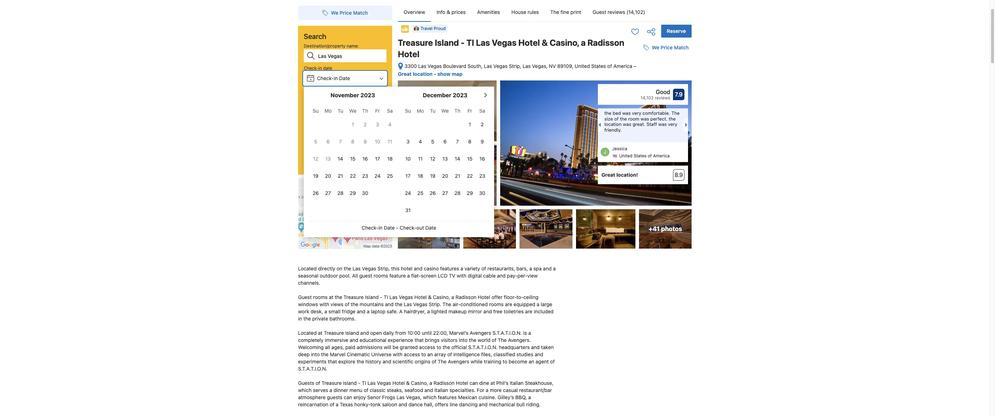 Task type: vqa. For each thing, say whether or not it's contained in the screenshot.


Task type: describe. For each thing, give the bounding box(es) containing it.
check-in date
[[304, 65, 332, 71]]

0 horizontal spatial can
[[344, 394, 352, 401]]

check- for check-in date
[[317, 75, 334, 81]]

of down array at the bottom
[[432, 359, 436, 365]]

1 vertical spatial very
[[668, 121, 677, 127]]

great inside 3300 las vegas boulevard south, las vegas strip, las vegas, nv 89109, united states of america – great location - show map
[[398, 71, 412, 77]]

of right world
[[492, 337, 497, 343]]

+41 photos link
[[639, 209, 692, 249]]

las up safe.
[[390, 294, 398, 300]]

21 for 21 november 2023 option on the top of page
[[338, 173, 343, 179]]

18 for 18 checkbox
[[387, 156, 393, 162]]

reserve
[[667, 28, 686, 34]]

0 horizontal spatial italian
[[435, 387, 448, 393]]

experiments
[[298, 359, 327, 365]]

house rules
[[512, 9, 539, 15]]

su for november
[[313, 108, 319, 114]]

size
[[605, 116, 613, 122]]

check- down 31 checkbox
[[400, 225, 417, 231]]

grid for november
[[310, 104, 396, 201]]

price for we price match dropdown button inside 'search' section
[[340, 10, 352, 16]]

entire homes & apartments
[[310, 129, 365, 135]]

12 for "12" checkbox
[[313, 156, 318, 162]]

10:00
[[408, 330, 421, 336]]

tu for december
[[430, 108, 436, 114]]

and up safe.
[[385, 301, 394, 307]]

ti inside treasure island - ti las vegas hotel & casino, a radisson hotel
[[467, 38, 474, 48]]

the left bed
[[605, 110, 612, 116]]

mountains
[[360, 301, 384, 307]]

3300 las vegas boulevard south, las vegas strip, las vegas, nv 89109, united states of america – great location - show map
[[398, 63, 637, 77]]

hotel up hairdryer,
[[414, 294, 427, 300]]

8.9
[[675, 172, 683, 178]]

7 for 7 option
[[456, 139, 459, 145]]

sa for december 2023
[[479, 108, 485, 114]]

reviews inside good 14,102 reviews
[[655, 95, 670, 101]]

5 December 2023 checkbox
[[427, 134, 439, 150]]

island up "paid"
[[345, 330, 359, 336]]

and right the spa
[[543, 266, 552, 272]]

vegas, inside 3300 las vegas boulevard south, las vegas strip, las vegas, nv 89109, united states of america – great location - show map
[[532, 63, 548, 69]]

1 horizontal spatial italian
[[510, 380, 524, 386]]

the fine print
[[550, 9, 581, 15]]

on inside located directly on the las vegas strip, this hotel and casino features a variety of restaurants, bars, a spa and a seasonal outdoor pool. all guest rooms feature a flat-screen lcd tv with digital cable and pay-per-view channels. guest rooms at the treasure island - ti las vegas hotel & casino, a radisson hotel offer floor-to-ceiling windows with views of the mountains and the las vegas strip. the air-conditioned rooms are equipped a large work desk, a small fridge and a laptop safe. a hairdryer, a lighted makeup mirror and free toiletries are included in the private bathrooms. located at treasure island and open daily from 10:00 until 22:00, marvel's avengers s.t.a.t.i.o.n. is a completely immersive and educational experience that brings visitors into the world of the avengers. welcoming all ages, paid admissions will be granted access to the official s.t.a.t.i.o.n. headquarters and taken deep into the marvel cinematic universe with access to an array of intelligence files, classified studies and experiments that explore the history and scientific origins of the avengers while training to become an agent of s.t.a.t.i.o.n. guests of treasure island - ti las vegas hotel & casino, a radisson hotel can dine at phil's italian steakhouse, which serves a dinner menu of classic steaks, seafood and italian specialties. for a more casual restaurant/bar atmosphere guests can enjoy senor frogs las vegas, which features mexican cuisine. gilley's bbq, a reincarnation of a texas honky-tonk saloon and dance hall, offers line dancing and mechanical bull riding. the hotel features a large casino with table games, slots and video poker, a sports book and a h
[[337, 266, 342, 272]]

intelligence
[[453, 351, 480, 358]]

strip.
[[429, 301, 441, 307]]

ages,
[[332, 344, 344, 350]]

the up pool.
[[344, 266, 351, 272]]

mechanical
[[489, 402, 515, 408]]

8 for the 8 november 2023 option
[[351, 139, 354, 145]]

15 November 2023 checkbox
[[347, 151, 359, 167]]

1 horizontal spatial radisson
[[456, 294, 477, 300]]

location!
[[617, 172, 638, 178]]

7 November 2023 checkbox
[[334, 134, 347, 150]]

1 vertical spatial states
[[634, 153, 647, 159]]

las right south, at the left
[[484, 63, 492, 69]]

mo for november
[[325, 108, 332, 114]]

tonk
[[371, 402, 381, 408]]

the left world
[[469, 337, 476, 343]]

a down guests
[[336, 402, 339, 408]]

a up the air-
[[452, 294, 454, 300]]

29 December 2023 checkbox
[[464, 185, 476, 201]]

location inside the bed was very comfortable. the size of the room was perfect. the location was great.  staff was very friendly.
[[605, 121, 622, 127]]

2 vertical spatial casino,
[[411, 380, 428, 386]]

december 2023
[[423, 92, 468, 98]]

the up fridge
[[351, 301, 358, 307]]

of up enjoy
[[364, 387, 368, 393]]

amenities link
[[472, 3, 506, 21]]

15 December 2023 checkbox
[[464, 151, 476, 167]]

a left variety
[[461, 266, 463, 272]]

1 November 2023 checkbox
[[347, 117, 359, 132]]

the down array at the bottom
[[438, 359, 447, 365]]

24 for 24 december 2023 option
[[405, 190, 411, 196]]

1 vertical spatial hotel
[[308, 416, 320, 416]]

hall,
[[424, 402, 434, 408]]

lcd
[[438, 273, 448, 279]]

daily
[[383, 330, 394, 336]]

dance
[[409, 402, 423, 408]]

and left taken
[[531, 344, 540, 350]]

guest
[[359, 273, 372, 279]]

and right book
[[502, 416, 510, 416]]

hotel up 3300
[[398, 49, 420, 59]]

1 horizontal spatial into
[[459, 337, 468, 343]]

4 for 4 december 2023 "checkbox"
[[419, 139, 422, 145]]

included
[[534, 309, 554, 315]]

united inside 3300 las vegas boulevard south, las vegas strip, las vegas, nv 89109, united states of america – great location - show map
[[575, 63, 590, 69]]

overview link
[[398, 3, 431, 21]]

10 November 2023 checkbox
[[371, 134, 384, 150]]

22 for 22 december 2023 checkbox
[[467, 173, 473, 179]]

info
[[437, 9, 445, 15]]

2 November 2023 checkbox
[[359, 117, 371, 132]]

print
[[571, 9, 581, 15]]

a right the is
[[528, 330, 531, 336]]

bull
[[517, 402, 525, 408]]

nv
[[549, 63, 556, 69]]

0 vertical spatial can
[[470, 380, 478, 386]]

frogs
[[382, 394, 395, 401]]

the right size
[[620, 116, 627, 122]]

20 for 20 december 2023 option
[[442, 173, 448, 179]]

11 December 2023 checkbox
[[414, 151, 427, 167]]

bbq,
[[516, 394, 527, 401]]

staff
[[647, 121, 657, 127]]

good 14,102 reviews
[[641, 89, 670, 101]]

16 December 2023 checkbox
[[476, 151, 489, 167]]

1 horizontal spatial casino
[[424, 266, 439, 272]]

november
[[331, 92, 359, 98]]

30 for 30 checkbox
[[479, 190, 485, 196]]

1 vertical spatial america
[[653, 153, 670, 159]]

screen
[[421, 273, 437, 279]]

rules
[[528, 9, 539, 15]]

8 December 2023 checkbox
[[464, 134, 476, 150]]

treasure up 'immersive'
[[324, 330, 344, 336]]

6 for 6 december 2023 option
[[444, 139, 447, 145]]

children
[[334, 115, 353, 121]]

experience
[[388, 337, 413, 343]]

0 horizontal spatial casino
[[358, 416, 373, 416]]

1 vertical spatial are
[[525, 309, 533, 315]]

a up included
[[537, 301, 539, 307]]

explore
[[338, 359, 355, 365]]

radisson inside treasure island - ti las vegas hotel & casino, a radisson hotel
[[588, 38, 624, 48]]

of up fridge
[[345, 301, 350, 307]]

honky-
[[354, 402, 371, 408]]

13 November 2023 checkbox
[[322, 151, 334, 167]]

9 December 2023 checkbox
[[476, 134, 489, 150]]

0 horizontal spatial into
[[311, 351, 320, 358]]

the left the air-
[[443, 301, 451, 307]]

a left small
[[324, 309, 327, 315]]

19 December 2023 checkbox
[[427, 168, 439, 184]]

house rules link
[[506, 3, 545, 21]]

a left the spa
[[529, 266, 532, 272]]

26 December 2023 checkbox
[[427, 185, 439, 201]]

1 · from the left
[[327, 115, 328, 121]]

restaurant/bar
[[519, 387, 552, 393]]

the up views
[[335, 294, 342, 300]]

mirror
[[468, 309, 482, 315]]

with right tv
[[457, 273, 467, 279]]

bathrooms.
[[330, 316, 356, 322]]

vegas up guest
[[362, 266, 376, 272]]

and right slots
[[429, 416, 438, 416]]

and up educational
[[360, 330, 369, 336]]

0 vertical spatial rooms
[[374, 273, 388, 279]]

a up the riding.
[[528, 394, 531, 401]]

fr for november 2023
[[375, 108, 380, 114]]

seafood
[[405, 387, 423, 393]]

las up "great location - show map" button on the left
[[418, 63, 426, 69]]

the down cinematic
[[357, 359, 364, 365]]

las up the 'classic'
[[368, 380, 376, 386]]

enjoy
[[354, 394, 366, 401]]

steakhouse,
[[525, 380, 554, 386]]

0 horizontal spatial are
[[505, 301, 512, 307]]

will
[[384, 344, 391, 350]]

bars,
[[517, 266, 528, 272]]

date for check-out date
[[343, 97, 354, 103]]

marvel's
[[449, 330, 469, 336]]

21 for "21" "option"
[[455, 173, 460, 179]]

0 vertical spatial features
[[440, 266, 459, 272]]

25 November 2023 checkbox
[[384, 168, 396, 184]]

1 horizontal spatial that
[[415, 337, 424, 343]]

- inside 'search' section
[[396, 225, 398, 231]]

apartments
[[342, 129, 365, 135]]

1 vertical spatial we price match button
[[641, 41, 692, 54]]

with down be
[[393, 351, 403, 358]]

vegas up "great location - show map" button on the left
[[428, 63, 442, 69]]

las down treasure island - ti las vegas hotel & casino, a radisson hotel
[[523, 63, 531, 69]]

27 for 27 option
[[442, 190, 448, 196]]

0 vertical spatial reviews
[[608, 9, 625, 15]]

universe
[[371, 351, 392, 358]]

check- for check-out date
[[317, 97, 334, 103]]

0 vertical spatial guest
[[593, 9, 606, 15]]

5 for 5 december 2023 checkbox
[[431, 139, 434, 145]]

5 for '5' 'checkbox'
[[314, 139, 317, 145]]

2 horizontal spatial out
[[417, 225, 424, 231]]

visitors
[[441, 337, 458, 343]]

1 horizontal spatial united
[[619, 153, 633, 159]]

a
[[399, 309, 403, 315]]

vegas down treasure island - ti las vegas hotel & casino, a radisson hotel
[[493, 63, 508, 69]]

hotel up steaks,
[[393, 380, 405, 386]]

23 November 2023 checkbox
[[359, 168, 371, 184]]

2 located from the top
[[298, 330, 317, 336]]

a inside treasure island - ti las vegas hotel & casino, a radisson hotel
[[581, 38, 586, 48]]

located directly on the las vegas strip, this hotel and casino features a variety of restaurants, bars, a spa and a seasonal outdoor pool. all guest rooms feature a flat-screen lcd tv with digital cable and pay-per-view channels. guest rooms at the treasure island - ti las vegas hotel & casino, a radisson hotel offer floor-to-ceiling windows with views of the mountains and the las vegas strip. the air-conditioned rooms are equipped a large work desk, a small fridge and a laptop safe. a hairdryer, a lighted makeup mirror and free toiletries are included in the private bathrooms. located at treasure island and open daily from 10:00 until 22:00, marvel's avengers s.t.a.t.i.o.n. is a completely immersive and educational experience that brings visitors into the world of the avengers. welcoming all ages, paid admissions will be granted access to the official s.t.a.t.i.o.n. headquarters and taken deep into the marvel cinematic universe with access to an array of intelligence files, classified studies and experiments that explore the history and scientific origins of the avengers while training to become an agent of s.t.a.t.i.o.n. guests of treasure island - ti las vegas hotel & casino, a radisson hotel can dine at phil's italian steakhouse, which serves a dinner menu of classic steaks, seafood and italian specialties. for a more casual restaurant/bar atmosphere guests can enjoy senor frogs las vegas, which features mexican cuisine. gilley's bbq, a reincarnation of a texas honky-tonk saloon and dance hall, offers line dancing and mechanical bull riding. the hotel features a large casino with table games, slots and video poker, a sports book and a h
[[298, 266, 559, 416]]

in inside located directly on the las vegas strip, this hotel and casino features a variety of restaurants, bars, a spa and a seasonal outdoor pool. all guest rooms feature a flat-screen lcd tv with digital cable and pay-per-view channels. guest rooms at the treasure island - ti las vegas hotel & casino, a radisson hotel offer floor-to-ceiling windows with views of the mountains and the las vegas strip. the air-conditioned rooms are equipped a large work desk, a small fridge and a laptop safe. a hairdryer, a lighted makeup mirror and free toiletries are included in the private bathrooms. located at treasure island and open daily from 10:00 until 22:00, marvel's avengers s.t.a.t.i.o.n. is a completely immersive and educational experience that brings visitors into the world of the avengers. welcoming all ages, paid admissions will be granted access to the official s.t.a.t.i.o.n. headquarters and taken deep into the marvel cinematic universe with access to an array of intelligence files, classified studies and experiments that explore the history and scientific origins of the avengers while training to become an agent of s.t.a.t.i.o.n. guests of treasure island - ti las vegas hotel & casino, a radisson hotel can dine at phil's italian steakhouse, which serves a dinner menu of classic steaks, seafood and italian specialties. for a more casual restaurant/bar atmosphere guests can enjoy senor frogs las vegas, which features mexican cuisine. gilley's bbq, a reincarnation of a texas honky-tonk saloon and dance hall, offers line dancing and mechanical bull riding. the hotel features a large casino with table games, slots and video poker, a sports book and a h
[[298, 316, 302, 322]]

the left fine
[[550, 9, 559, 15]]

1 horizontal spatial ti
[[384, 294, 388, 300]]

1 vertical spatial access
[[404, 351, 420, 358]]

19 for 19 december 2023 checkbox
[[430, 173, 436, 179]]

spa
[[534, 266, 542, 272]]

work inside located directly on the las vegas strip, this hotel and casino features a variety of restaurants, bars, a spa and a seasonal outdoor pool. all guest rooms feature a flat-screen lcd tv with digital cable and pay-per-view channels. guest rooms at the treasure island - ti las vegas hotel & casino, a radisson hotel offer floor-to-ceiling windows with views of the mountains and the las vegas strip. the air-conditioned rooms are equipped a large work desk, a small fridge and a laptop safe. a hairdryer, a lighted makeup mirror and free toiletries are included in the private bathrooms. located at treasure island and open daily from 10:00 until 22:00, marvel's avengers s.t.a.t.i.o.n. is a completely immersive and educational experience that brings visitors into the world of the avengers. welcoming all ages, paid admissions will be granted access to the official s.t.a.t.i.o.n. headquarters and taken deep into the marvel cinematic universe with access to an array of intelligence files, classified studies and experiments that explore the history and scientific origins of the avengers while training to become an agent of s.t.a.t.i.o.n. guests of treasure island - ti las vegas hotel & casino, a radisson hotel can dine at phil's italian steakhouse, which serves a dinner menu of classic steaks, seafood and italian specialties. for a more casual restaurant/bar atmosphere guests can enjoy senor frogs las vegas, which features mexican cuisine. gilley's bbq, a reincarnation of a texas honky-tonk saloon and dance hall, offers line dancing and mechanical bull riding. the hotel features a large casino with table games, slots and video poker, a sports book and a h
[[298, 309, 309, 315]]

travel
[[421, 26, 433, 31]]

the down visitors
[[443, 344, 450, 350]]

more
[[490, 387, 502, 393]]

the up "headquarters"
[[498, 337, 507, 343]]

las up hairdryer,
[[404, 301, 412, 307]]

the up a
[[395, 301, 403, 307]]

and left free
[[483, 309, 492, 315]]

11 November 2023 checkbox
[[384, 134, 396, 150]]

of up serves
[[316, 380, 320, 386]]

17 November 2023 checkbox
[[371, 151, 384, 167]]

31
[[405, 207, 411, 213]]

room inside the bed was very comfortable. the size of the room was perfect. the location was great.  staff was very friendly.
[[628, 116, 639, 122]]

was right the staff
[[658, 121, 667, 127]]

of right agent
[[550, 359, 555, 365]]

29 for 29 december 2023 option
[[467, 190, 473, 196]]

9 November 2023 checkbox
[[359, 134, 371, 150]]

out for date
[[318, 87, 325, 92]]

a right for at the bottom left of the page
[[486, 387, 489, 393]]

0 vertical spatial at
[[329, 294, 333, 300]]

destination/property name:
[[304, 43, 359, 49]]

a right the spa
[[553, 266, 556, 272]]

12 December 2023 checkbox
[[427, 151, 439, 167]]

1 vertical spatial s.t.a.t.i.o.n.
[[468, 344, 498, 350]]

riding.
[[526, 402, 541, 408]]

with left table
[[375, 416, 384, 416]]

2 horizontal spatial rooms
[[489, 301, 504, 307]]

9 for 9 november 2023 option
[[364, 139, 367, 145]]

1 horizontal spatial great
[[602, 172, 615, 178]]

a down texas
[[342, 416, 344, 416]]

boulevard
[[443, 63, 466, 69]]

23 for 23 option
[[479, 173, 485, 179]]

channels.
[[298, 280, 320, 286]]

hotel up 3300 las vegas boulevard south, las vegas strip, las vegas, nv 89109, united states of america – great location - show map
[[518, 38, 540, 48]]

0 vertical spatial large
[[541, 301, 552, 307]]

lighted
[[431, 309, 447, 315]]

strip, inside located directly on the las vegas strip, this hotel and casino features a variety of restaurants, bars, a spa and a seasonal outdoor pool. all guest rooms feature a flat-screen lcd tv with digital cable and pay-per-view channels. guest rooms at the treasure island - ti las vegas hotel & casino, a radisson hotel offer floor-to-ceiling windows with views of the mountains and the las vegas strip. the air-conditioned rooms are equipped a large work desk, a small fridge and a laptop safe. a hairdryer, a lighted makeup mirror and free toiletries are included in the private bathrooms. located at treasure island and open daily from 10:00 until 22:00, marvel's avengers s.t.a.t.i.o.n. is a completely immersive and educational experience that brings visitors into the world of the avengers. welcoming all ages, paid admissions will be granted access to the official s.t.a.t.i.o.n. headquarters and taken deep into the marvel cinematic universe with access to an array of intelligence files, classified studies and experiments that explore the history and scientific origins of the avengers while training to become an agent of s.t.a.t.i.o.n. guests of treasure island - ti las vegas hotel & casino, a radisson hotel can dine at phil's italian steakhouse, which serves a dinner menu of classic steaks, seafood and italian specialties. for a more casual restaurant/bar atmosphere guests can enjoy senor frogs las vegas, which features mexican cuisine. gilley's bbq, a reincarnation of a texas honky-tonk saloon and dance hall, offers line dancing and mechanical bull riding. the hotel features a large casino with table games, slots and video poker, a sports book and a h
[[378, 266, 390, 272]]

homes
[[323, 129, 337, 135]]

check- for check-in date
[[304, 65, 318, 71]]

3300
[[405, 63, 417, 69]]

1 located from the top
[[298, 266, 317, 272]]

16 for 16 december 2023 option
[[480, 156, 485, 162]]

was right bed
[[622, 110, 631, 116]]

0 horizontal spatial avengers
[[448, 359, 469, 365]]

2 adults · 0 children · 1 room
[[307, 115, 372, 121]]

3 November 2023 checkbox
[[371, 117, 384, 132]]

and down restaurants,
[[497, 273, 506, 279]]

vegas up hairdryer,
[[413, 301, 428, 307]]

12 November 2023 checkbox
[[310, 151, 322, 167]]

17 for 17 november 2023 checkbox
[[375, 156, 380, 162]]

0 vertical spatial s.t.a.t.i.o.n.
[[493, 330, 522, 336]]

a down mountains
[[367, 309, 370, 315]]

and down cuisine.
[[479, 402, 488, 408]]

texas
[[340, 402, 353, 408]]

a left flat-
[[407, 273, 410, 279]]

16 November 2023 checkbox
[[359, 151, 371, 167]]

22 December 2023 checkbox
[[464, 168, 476, 184]]

11 for "11 december 2023" option
[[418, 156, 423, 162]]

toiletries
[[504, 309, 524, 315]]

island up menu
[[343, 380, 357, 386]]

10 for the 10 option
[[405, 156, 411, 162]]

of down the staff
[[648, 153, 652, 159]]

hotel up specialties.
[[456, 380, 468, 386]]

friendly.
[[605, 127, 622, 133]]

and up flat-
[[414, 266, 423, 272]]

of up the cable
[[482, 266, 486, 272]]

island up mountains
[[365, 294, 379, 300]]

was left "great."
[[623, 121, 631, 127]]

0 vertical spatial access
[[419, 344, 435, 350]]

las down steaks,
[[397, 394, 405, 401]]

1 horizontal spatial to
[[437, 344, 441, 350]]

and up games,
[[399, 402, 407, 408]]

guest reviews (14,102) link
[[587, 3, 651, 21]]

1 vertical spatial features
[[438, 394, 457, 401]]

0 vertical spatial which
[[298, 387, 312, 393]]

2 for '2' checkbox
[[364, 121, 367, 127]]

25 December 2023 checkbox
[[414, 185, 427, 201]]

check-in date
[[317, 75, 350, 81]]

1 vertical spatial which
[[423, 394, 437, 401]]

a right poker,
[[469, 416, 471, 416]]

0 horizontal spatial to
[[421, 351, 426, 358]]

marvel
[[330, 351, 346, 358]]

be
[[393, 344, 399, 350]]

14 December 2023 checkbox
[[451, 151, 464, 167]]

2 vertical spatial features
[[321, 416, 340, 416]]

of right array at the bottom
[[447, 351, 452, 358]]

location inside 3300 las vegas boulevard south, las vegas strip, las vegas, nv 89109, united states of america – great location - show map
[[413, 71, 433, 77]]

senor
[[367, 394, 381, 401]]

guest reviews (14,102)
[[593, 9, 645, 15]]

1 vertical spatial an
[[529, 359, 534, 365]]

and right fridge
[[357, 309, 366, 315]]

0 horizontal spatial at
[[318, 330, 323, 336]]

2 28 from the left
[[455, 190, 461, 196]]

search section
[[295, 0, 494, 249]]

a down mechanical
[[512, 416, 514, 416]]

i'm traveling for work
[[310, 139, 353, 144]]

tu for november
[[338, 108, 343, 114]]

pay-
[[507, 273, 518, 279]]

las up all
[[353, 266, 361, 272]]

rated good element
[[602, 88, 670, 96]]

price for the bottommost we price match dropdown button
[[661, 44, 673, 51]]

reincarnation
[[298, 402, 328, 408]]

the down desk, at the bottom left
[[304, 316, 311, 322]]

vegas up a
[[399, 294, 413, 300]]

0 vertical spatial hotel
[[401, 266, 413, 272]]

0 vertical spatial very
[[632, 110, 641, 116]]

14 November 2023 checkbox
[[334, 151, 347, 167]]

guest inside located directly on the las vegas strip, this hotel and casino features a variety of restaurants, bars, a spa and a seasonal outdoor pool. all guest rooms feature a flat-screen lcd tv with digital cable and pay-per-view channels. guest rooms at the treasure island - ti las vegas hotel & casino, a radisson hotel offer floor-to-ceiling windows with views of the mountains and the las vegas strip. the air-conditioned rooms are equipped a large work desk, a small fridge and a laptop safe. a hairdryer, a lighted makeup mirror and free toiletries are included in the private bathrooms. located at treasure island and open daily from 10:00 until 22:00, marvel's avengers s.t.a.t.i.o.n. is a completely immersive and educational experience that brings visitors into the world of the avengers. welcoming all ages, paid admissions will be granted access to the official s.t.a.t.i.o.n. headquarters and taken deep into the marvel cinematic universe with access to an array of intelligence files, classified studies and experiments that explore the history and scientific origins of the avengers while training to become an agent of s.t.a.t.i.o.n. guests of treasure island - ti las vegas hotel & casino, a radisson hotel can dine at phil's italian steakhouse, which serves a dinner menu of classic steaks, seafood and italian specialties. for a more casual restaurant/bar atmosphere guests can enjoy senor frogs las vegas, which features mexican cuisine. gilley's bbq, a reincarnation of a texas honky-tonk saloon and dance hall, offers line dancing and mechanical bull riding. the hotel features a large casino with table games, slots and video poker, a sports book and a h
[[298, 294, 312, 300]]

27 November 2023 checkbox
[[322, 185, 334, 201]]

match for the bottommost we price match dropdown button
[[674, 44, 689, 51]]

all
[[352, 273, 358, 279]]

3 December 2023 checkbox
[[402, 134, 414, 150]]

treasure inside treasure island - ti las vegas hotel & casino, a radisson hotel
[[398, 38, 433, 48]]

4 November 2023 checkbox
[[384, 117, 396, 132]]

training
[[484, 359, 501, 365]]

0 vertical spatial search
[[304, 32, 326, 40]]

1 horizontal spatial avengers
[[470, 330, 491, 336]]

27 for 27 november 2023 option
[[325, 190, 331, 196]]

2 vertical spatial s.t.a.t.i.o.n.
[[298, 366, 327, 372]]

check-out date
[[304, 87, 335, 92]]

check-out date
[[317, 97, 354, 103]]

treasure up fridge
[[344, 294, 364, 300]]

great location!
[[602, 172, 638, 178]]

2 for 2 december 2023 checkbox
[[481, 121, 484, 127]]

19 for 19 option
[[313, 173, 318, 179]]

and up "paid"
[[350, 337, 358, 343]]

30 November 2023 checkbox
[[359, 185, 371, 201]]

to-
[[517, 294, 524, 300]]



Task type: locate. For each thing, give the bounding box(es) containing it.
22 right 21 november 2023 option on the top of page
[[350, 173, 356, 179]]

radisson up specialties.
[[434, 380, 455, 386]]

Where are you going? field
[[315, 49, 387, 62]]

1 horizontal spatial 2023
[[453, 92, 468, 98]]

treasure up dinner
[[322, 380, 342, 386]]

a up hall,
[[430, 380, 432, 386]]

0 vertical spatial radisson
[[588, 38, 624, 48]]

with up desk, at the bottom left
[[320, 301, 329, 307]]

access down brings
[[419, 344, 435, 350]]

s.t.a.t.i.o.n. up avengers.
[[493, 330, 522, 336]]

0 horizontal spatial 23
[[362, 173, 368, 179]]

of down guests
[[330, 402, 334, 408]]

2 horizontal spatial 1
[[469, 121, 471, 127]]

10 inside option
[[375, 139, 380, 145]]

large
[[541, 301, 552, 307], [346, 416, 357, 416]]

classified
[[494, 351, 515, 358]]

24 November 2023 checkbox
[[371, 168, 384, 184]]

7 for the 7 november 2023 checkbox
[[339, 139, 342, 145]]

1 horizontal spatial map
[[452, 71, 463, 77]]

island inside treasure island - ti las vegas hotel & casino, a radisson hotel
[[435, 38, 459, 48]]

sa up 2 december 2023 checkbox
[[479, 108, 485, 114]]

1 horizontal spatial 15
[[467, 156, 473, 162]]

next image
[[685, 123, 690, 127]]

0 vertical spatial 25
[[387, 173, 393, 179]]

0 horizontal spatial we price match
[[331, 10, 368, 16]]

equipped
[[514, 301, 535, 307]]

12 inside checkbox
[[313, 156, 318, 162]]

0 vertical spatial 3
[[376, 121, 379, 127]]

an left array at the bottom
[[427, 351, 433, 358]]

1 28 from the left
[[337, 190, 344, 196]]

20 November 2023 checkbox
[[322, 168, 334, 184]]

0 horizontal spatial search
[[304, 32, 326, 40]]

on inside 'search' section
[[344, 217, 350, 223]]

1 23 from the left
[[362, 173, 368, 179]]

19 November 2023 checkbox
[[310, 168, 322, 184]]

menu
[[350, 387, 362, 393]]

21 December 2023 checkbox
[[451, 168, 464, 184]]

on
[[344, 217, 350, 223], [337, 266, 342, 272]]

26 for 26 december 2023 checkbox
[[430, 190, 436, 196]]

reviews
[[608, 9, 625, 15], [655, 95, 670, 101]]

room inside button
[[360, 115, 372, 121]]

1 horizontal spatial 11
[[418, 156, 423, 162]]

1 15 from the left
[[350, 156, 356, 162]]

air-
[[453, 301, 461, 307]]

fridge
[[342, 309, 356, 315]]

0 horizontal spatial grid
[[310, 104, 396, 201]]

0 horizontal spatial 17
[[375, 156, 380, 162]]

of inside the bed was very comfortable. the size of the room was perfect. the location was great.  staff was very friendly.
[[614, 116, 619, 122]]

date for check-in date
[[323, 65, 332, 71]]

1 22 from the left
[[350, 173, 356, 179]]

2 vertical spatial radisson
[[434, 380, 455, 386]]

4 for the 4 "checkbox"
[[388, 121, 392, 127]]

date for check-in date
[[339, 75, 350, 81]]

1 vertical spatial date
[[326, 87, 335, 92]]

at up completely
[[318, 330, 323, 336]]

7 right 6 december 2023 option
[[456, 139, 459, 145]]

16 for 16 november 2023 "checkbox"
[[363, 156, 368, 162]]

19 inside checkbox
[[430, 173, 436, 179]]

1
[[357, 115, 359, 121], [352, 121, 354, 127], [469, 121, 471, 127]]

0 horizontal spatial ti
[[362, 380, 366, 386]]

0 horizontal spatial rooms
[[313, 294, 328, 300]]

1 horizontal spatial 4
[[419, 139, 422, 145]]

ti up menu
[[362, 380, 366, 386]]

floor-
[[504, 294, 517, 300]]

1 horizontal spatial rooms
[[374, 273, 388, 279]]

7 December 2023 checkbox
[[451, 134, 464, 150]]

0 horizontal spatial 1
[[352, 121, 354, 127]]

1 vertical spatial that
[[328, 359, 337, 365]]

1 horizontal spatial 27
[[442, 190, 448, 196]]

25 inside the "25 december 2023" checkbox
[[417, 190, 423, 196]]

su for december
[[405, 108, 411, 114]]

2 15 from the left
[[467, 156, 473, 162]]

casino, up strip.
[[433, 294, 450, 300]]

24 December 2023 checkbox
[[402, 185, 414, 201]]

16 right 15 december 2023 "option"
[[480, 156, 485, 162]]

2 vertical spatial at
[[491, 380, 495, 386]]

1 December 2023 checkbox
[[464, 117, 476, 132]]

12 for 12 'option'
[[430, 156, 435, 162]]

2 27 from the left
[[442, 190, 448, 196]]

1 vertical spatial 3
[[407, 139, 410, 145]]

2 8 from the left
[[468, 139, 472, 145]]

10 for 10 option
[[375, 139, 380, 145]]

6 for 6 'option'
[[327, 139, 330, 145]]

3 left 4 december 2023 "checkbox"
[[407, 139, 410, 145]]

a up guests
[[330, 387, 332, 393]]

2 sa from the left
[[479, 108, 485, 114]]

8 November 2023 checkbox
[[347, 134, 359, 150]]

1 inside button
[[357, 115, 359, 121]]

3 for 3 'checkbox'
[[407, 139, 410, 145]]

2 16 from the left
[[480, 156, 485, 162]]

1 8 from the left
[[351, 139, 354, 145]]

amenities
[[477, 9, 500, 15]]

1 vertical spatial avengers
[[448, 359, 469, 365]]

0 horizontal spatial location
[[413, 71, 433, 77]]

2 mo from the left
[[417, 108, 424, 114]]

0 vertical spatial location
[[413, 71, 433, 77]]

tu
[[338, 108, 343, 114], [430, 108, 436, 114]]

20 inside 'checkbox'
[[325, 173, 331, 179]]

26 inside option
[[313, 190, 319, 196]]

grid for december
[[402, 104, 489, 218]]

into up experiments
[[311, 351, 320, 358]]

we price match button
[[320, 6, 371, 19], [641, 41, 692, 54]]

2 · from the left
[[354, 115, 355, 121]]

date for check-out date
[[326, 87, 335, 92]]

rooms up the windows at the bottom left of page
[[313, 294, 328, 300]]

14
[[338, 156, 343, 162], [455, 156, 460, 162]]

date for check-in date - check-out date
[[384, 225, 395, 231]]

1 inside option
[[352, 121, 354, 127]]

reviews left the (14,102)
[[608, 9, 625, 15]]

2 left adults
[[307, 115, 310, 121]]

8 for "8" checkbox
[[468, 139, 472, 145]]

casino, inside treasure island - ti las vegas hotel & casino, a radisson hotel
[[550, 38, 579, 48]]

that
[[415, 337, 424, 343], [328, 359, 337, 365]]

1 grid from the left
[[310, 104, 396, 201]]

19 inside option
[[313, 173, 318, 179]]

brings
[[425, 337, 440, 343]]

0 vertical spatial an
[[427, 351, 433, 358]]

23 inside option
[[479, 173, 485, 179]]

25 inside the 25 checkbox
[[387, 173, 393, 179]]

we price match inside 'search' section
[[331, 10, 368, 16]]

price up name:
[[340, 10, 352, 16]]

completely
[[298, 337, 324, 343]]

makeup
[[449, 309, 467, 315]]

agent
[[536, 359, 549, 365]]

14 inside option
[[455, 156, 460, 162]]

avengers.
[[508, 337, 531, 343]]

scored 8.9 element
[[673, 169, 685, 181]]

1 5 from the left
[[314, 139, 317, 145]]

room
[[360, 115, 372, 121], [628, 116, 639, 122]]

11 inside checkbox
[[388, 139, 392, 145]]

deep
[[298, 351, 310, 358]]

specialties.
[[450, 387, 476, 393]]

the right perfect.
[[669, 116, 676, 122]]

match down reserve button
[[674, 44, 689, 51]]

out inside button
[[334, 97, 341, 103]]

0 horizontal spatial hotel
[[308, 416, 320, 416]]

0 vertical spatial located
[[298, 266, 317, 272]]

5 November 2023 checkbox
[[310, 134, 322, 150]]

30 inside checkbox
[[362, 190, 368, 196]]

14 for 14 option
[[455, 156, 460, 162]]

2 9 from the left
[[481, 139, 484, 145]]

hotel down reincarnation
[[308, 416, 320, 416]]

we price match for we price match dropdown button inside 'search' section
[[331, 10, 368, 16]]

match inside 'search' section
[[353, 10, 368, 16]]

in for check-in date
[[334, 75, 338, 81]]

27 December 2023 checkbox
[[439, 185, 451, 201]]

1 horizontal spatial 23
[[479, 173, 485, 179]]

located up seasonal
[[298, 266, 317, 272]]

in for check-in date
[[318, 65, 322, 71]]

the down all
[[321, 351, 329, 358]]

strip, inside 3300 las vegas boulevard south, las vegas strip, las vegas, nv 89109, united states of america – great location - show map
[[509, 63, 521, 69]]

1 29 from the left
[[350, 190, 356, 196]]

1 horizontal spatial fr
[[468, 108, 472, 114]]

valign  initial image
[[401, 25, 409, 33]]

0 horizontal spatial 6
[[327, 139, 330, 145]]

the bed was very comfortable. the size of the room was perfect. the location was great.  staff was very friendly.
[[605, 110, 680, 133]]

and down universe
[[383, 359, 391, 365]]

1 horizontal spatial large
[[541, 301, 552, 307]]

2 horizontal spatial to
[[503, 359, 507, 365]]

until
[[422, 330, 432, 336]]

0 horizontal spatial reviews
[[608, 9, 625, 15]]

& inside 'search' section
[[338, 129, 341, 135]]

21 November 2023 checkbox
[[334, 168, 347, 184]]

array
[[434, 351, 446, 358]]

1 20 from the left
[[325, 173, 331, 179]]

2 left 3 november 2023 option
[[364, 121, 367, 127]]

1 vertical spatial can
[[344, 394, 352, 401]]

1 for 1 november 2023 option
[[352, 121, 354, 127]]

26 inside checkbox
[[430, 190, 436, 196]]

14 inside checkbox
[[338, 156, 343, 162]]

17 December 2023 checkbox
[[402, 168, 414, 184]]

the inside the bed was very comfortable. the size of the room was perfect. the location was great.  staff was very friendly.
[[672, 110, 680, 116]]

13 inside "option"
[[325, 156, 331, 162]]

overview
[[404, 9, 425, 15]]

2 grid from the left
[[402, 104, 489, 218]]

5 down entire
[[314, 139, 317, 145]]

1 horizontal spatial match
[[674, 44, 689, 51]]

and up agent
[[535, 351, 543, 358]]

las inside treasure island - ti las vegas hotel & casino, a radisson hotel
[[476, 38, 490, 48]]

united
[[575, 63, 590, 69], [619, 153, 633, 159]]

hotel up "conditioned"
[[478, 294, 490, 300]]

0 vertical spatial price
[[340, 10, 352, 16]]

history
[[366, 359, 381, 365]]

2 22 from the left
[[467, 173, 473, 179]]

26 left 27 november 2023 option
[[313, 190, 319, 196]]

th for december
[[455, 108, 461, 114]]

italian up casual
[[510, 380, 524, 386]]

13 December 2023 checkbox
[[439, 151, 451, 167]]

2
[[307, 115, 310, 121], [364, 121, 367, 127], [481, 121, 484, 127]]

december
[[423, 92, 452, 98]]

0 horizontal spatial 22
[[350, 173, 356, 179]]

we price match for the bottommost we price match dropdown button
[[652, 44, 689, 51]]

headquarters
[[499, 344, 530, 350]]

cable
[[483, 273, 496, 279]]

check- for check-in date - check-out date
[[362, 225, 379, 231]]

5 inside 'checkbox'
[[314, 139, 317, 145]]

3 inside 'checkbox'
[[407, 139, 410, 145]]

29 for 29 option
[[350, 190, 356, 196]]

1 vertical spatial 25
[[417, 190, 423, 196]]

0 vertical spatial states
[[591, 63, 606, 69]]

11 for '11' checkbox
[[388, 139, 392, 145]]

vegas up the 'classic'
[[377, 380, 391, 386]]

3 for 3 november 2023 option
[[376, 121, 379, 127]]

1 21 from the left
[[338, 173, 343, 179]]

0 vertical spatial date
[[323, 65, 332, 71]]

check- down check-out date
[[317, 97, 334, 103]]

0 vertical spatial casino,
[[550, 38, 579, 48]]

12 inside 'option'
[[430, 156, 435, 162]]

casino,
[[550, 38, 579, 48], [433, 294, 450, 300], [411, 380, 428, 386]]

12 left 13 "option"
[[313, 156, 318, 162]]

· right children
[[354, 115, 355, 121]]

su up adults
[[313, 108, 319, 114]]

we price match down reserve button
[[652, 44, 689, 51]]

14 for 14 checkbox
[[338, 156, 343, 162]]

of inside 3300 las vegas boulevard south, las vegas strip, las vegas, nv 89109, united states of america – great location - show map
[[607, 63, 612, 69]]

check- for check-out date
[[304, 87, 318, 92]]

1 fr from the left
[[375, 108, 380, 114]]

1 19 from the left
[[313, 173, 318, 179]]

2 26 from the left
[[430, 190, 436, 196]]

america
[[614, 63, 632, 69], [653, 153, 670, 159]]

su
[[313, 108, 319, 114], [405, 108, 411, 114]]

the down reincarnation
[[298, 416, 307, 416]]

30 right 29 option
[[362, 190, 368, 196]]

13 for 13 "option"
[[325, 156, 331, 162]]

28 December 2023 checkbox
[[451, 185, 464, 201]]

1 vertical spatial 17
[[406, 173, 411, 179]]

america inside 3300 las vegas boulevard south, las vegas strip, las vegas, nv 89109, united states of america – great location - show map
[[614, 63, 632, 69]]

work inside 'search' section
[[343, 139, 353, 144]]

30 December 2023 checkbox
[[476, 185, 489, 201]]

1 27 from the left
[[325, 190, 331, 196]]

3
[[376, 121, 379, 127], [407, 139, 410, 145]]

0 vertical spatial on
[[344, 217, 350, 223]]

17
[[375, 156, 380, 162], [406, 173, 411, 179]]

9 for 9 option
[[481, 139, 484, 145]]

0 horizontal spatial 20
[[325, 173, 331, 179]]

23 for 23 november 2023 "checkbox"
[[362, 173, 368, 179]]

26 November 2023 checkbox
[[310, 185, 322, 201]]

1 horizontal spatial an
[[529, 359, 534, 365]]

15 inside 'checkbox'
[[350, 156, 356, 162]]

22 November 2023 checkbox
[[347, 168, 359, 184]]

reviews right 14,102
[[655, 95, 670, 101]]

0 horizontal spatial fr
[[375, 108, 380, 114]]

1 for 1 'option'
[[469, 121, 471, 127]]

24 for '24' option
[[375, 173, 381, 179]]

12 left 13 checkbox
[[430, 156, 435, 162]]

8 inside "8" checkbox
[[468, 139, 472, 145]]

saloon
[[382, 402, 397, 408]]

1 sa from the left
[[387, 108, 393, 114]]

3 inside option
[[376, 121, 379, 127]]

2 December 2023 checkbox
[[476, 117, 489, 132]]

6 November 2023 checkbox
[[322, 134, 334, 150]]

1 su from the left
[[313, 108, 319, 114]]

match up name:
[[353, 10, 368, 16]]

italian
[[510, 380, 524, 386], [435, 387, 448, 393]]

11 inside option
[[418, 156, 423, 162]]

in for check-in date - check-out date
[[379, 225, 383, 231]]

1 16 from the left
[[363, 156, 368, 162]]

treasure island - ti las vegas hotel & casino, a radisson hotel
[[398, 38, 624, 59]]

2 tu from the left
[[430, 108, 436, 114]]

check-in date - check-out date
[[362, 225, 436, 231]]

prices
[[452, 9, 466, 15]]

15 for 15 november 2023 'checkbox'
[[350, 156, 356, 162]]

14 right 13 checkbox
[[455, 156, 460, 162]]

1 vertical spatial price
[[661, 44, 673, 51]]

2 30 from the left
[[479, 190, 485, 196]]

at up views
[[329, 294, 333, 300]]

date
[[339, 75, 350, 81], [343, 97, 354, 103], [384, 225, 395, 231], [425, 225, 436, 231]]

las up south, at the left
[[476, 38, 490, 48]]

2 6 from the left
[[444, 139, 447, 145]]

16 inside option
[[480, 156, 485, 162]]

hairdryer,
[[404, 309, 426, 315]]

2 2023 from the left
[[453, 92, 468, 98]]

1 horizontal spatial mo
[[417, 108, 424, 114]]

16 inside "checkbox"
[[363, 156, 368, 162]]

vegas inside treasure island - ti las vegas hotel & casino, a radisson hotel
[[492, 38, 517, 48]]

we
[[331, 10, 338, 16], [652, 44, 659, 51], [349, 108, 357, 114], [442, 108, 449, 114]]

to up origins
[[421, 351, 426, 358]]

31 December 2023 checkbox
[[402, 203, 414, 218]]

slots
[[417, 416, 428, 416]]

sa for november 2023
[[387, 108, 393, 114]]

1 horizontal spatial which
[[423, 394, 437, 401]]

30 for the 30 november 2023 checkbox
[[362, 190, 368, 196]]

grid
[[310, 104, 396, 201], [402, 104, 489, 218]]

this
[[391, 266, 400, 272]]

1 7 from the left
[[339, 139, 342, 145]]

gilley's
[[498, 394, 514, 401]]

1 vertical spatial search
[[336, 154, 354, 161]]

fr for december 2023
[[468, 108, 472, 114]]

14,102
[[641, 95, 654, 101]]

1 horizontal spatial 6
[[444, 139, 447, 145]]

mo for december
[[417, 108, 424, 114]]

7 inside option
[[456, 139, 459, 145]]

price inside 'search' section
[[340, 10, 352, 16]]

at
[[329, 294, 333, 300], [318, 330, 323, 336], [491, 380, 495, 386]]

2 7 from the left
[[456, 139, 459, 145]]

2 vertical spatial out
[[417, 225, 424, 231]]

1 vertical spatial casino,
[[433, 294, 450, 300]]

6 inside 'option'
[[327, 139, 330, 145]]

perfect.
[[651, 116, 668, 122]]

20 for 20 november 2023 'checkbox'
[[325, 173, 331, 179]]

17 inside checkbox
[[375, 156, 380, 162]]

1 vertical spatial united
[[619, 153, 633, 159]]

2 th from the left
[[455, 108, 461, 114]]

18 for 18 option
[[418, 173, 423, 179]]

2023
[[361, 92, 375, 98], [453, 92, 468, 98]]

10 left "11 december 2023" option
[[405, 156, 411, 162]]

photos
[[661, 225, 682, 233]]

italian up offers on the bottom of page
[[435, 387, 448, 393]]

2 21 from the left
[[455, 173, 460, 179]]

0 horizontal spatial price
[[340, 10, 352, 16]]

2 horizontal spatial at
[[491, 380, 495, 386]]

house
[[512, 9, 526, 15]]

1 horizontal spatial hotel
[[401, 266, 413, 272]]

1 9 from the left
[[364, 139, 367, 145]]

2 5 from the left
[[431, 139, 434, 145]]

9
[[364, 139, 367, 145], [481, 139, 484, 145]]

0 horizontal spatial radisson
[[434, 380, 455, 386]]

29 inside option
[[350, 190, 356, 196]]

travel proud
[[421, 26, 446, 31]]

into
[[459, 337, 468, 343], [311, 351, 320, 358]]

great location - show map button
[[398, 71, 463, 77]]

scored 7.9 element
[[673, 89, 685, 100]]

0 horizontal spatial 7
[[339, 139, 342, 145]]

0 vertical spatial 24
[[375, 173, 381, 179]]

search inside button
[[336, 154, 354, 161]]

29 November 2023 checkbox
[[347, 185, 359, 201]]

sports
[[473, 416, 487, 416]]

0 horizontal spatial strip,
[[378, 266, 390, 272]]

serves
[[313, 387, 328, 393]]

in
[[318, 65, 322, 71], [334, 75, 338, 81], [379, 225, 383, 231], [298, 316, 302, 322]]

click to open map view image
[[398, 62, 403, 70]]

8 inside option
[[351, 139, 354, 145]]

1 horizontal spatial 22
[[467, 173, 473, 179]]

7 inside checkbox
[[339, 139, 342, 145]]

out for date
[[334, 97, 341, 103]]

23 inside "checkbox"
[[362, 173, 368, 179]]

states up location!
[[634, 153, 647, 159]]

out up 2 adults · 0 children · 1 room
[[334, 97, 341, 103]]

2 horizontal spatial casino,
[[550, 38, 579, 48]]

casino
[[424, 266, 439, 272], [358, 416, 373, 416]]

previous image
[[597, 123, 601, 127]]

treasure
[[398, 38, 433, 48], [344, 294, 364, 300], [324, 330, 344, 336], [322, 380, 342, 386]]

located up completely
[[298, 330, 317, 336]]

29 inside option
[[467, 190, 473, 196]]

granted
[[400, 344, 418, 350]]

- inside treasure island - ti las vegas hotel & casino, a radisson hotel
[[461, 38, 465, 48]]

island
[[435, 38, 459, 48], [365, 294, 379, 300], [345, 330, 359, 336], [343, 380, 357, 386]]

dinner
[[334, 387, 348, 393]]

2 inside button
[[307, 115, 310, 121]]

2 horizontal spatial 2
[[481, 121, 484, 127]]

18 right '17' option on the top left
[[418, 173, 423, 179]]

18 November 2023 checkbox
[[384, 151, 396, 167]]

vegas, inside located directly on the las vegas strip, this hotel and casino features a variety of restaurants, bars, a spa and a seasonal outdoor pool. all guest rooms feature a flat-screen lcd tv with digital cable and pay-per-view channels. guest rooms at the treasure island - ti las vegas hotel & casino, a radisson hotel offer floor-to-ceiling windows with views of the mountains and the las vegas strip. the air-conditioned rooms are equipped a large work desk, a small fridge and a laptop safe. a hairdryer, a lighted makeup mirror and free toiletries are included in the private bathrooms. located at treasure island and open daily from 10:00 until 22:00, marvel's avengers s.t.a.t.i.o.n. is a completely immersive and educational experience that brings visitors into the world of the avengers. welcoming all ages, paid admissions will be granted access to the official s.t.a.t.i.o.n. headquarters and taken deep into the marvel cinematic universe with access to an array of intelligence files, classified studies and experiments that explore the history and scientific origins of the avengers while training to become an agent of s.t.a.t.i.o.n. guests of treasure island - ti las vegas hotel & casino, a radisson hotel can dine at phil's italian steakhouse, which serves a dinner menu of classic steaks, seafood and italian specialties. for a more casual restaurant/bar atmosphere guests can enjoy senor frogs las vegas, which features mexican cuisine. gilley's bbq, a reincarnation of a texas honky-tonk saloon and dance hall, offers line dancing and mechanical bull riding. the hotel features a large casino with table games, slots and video poker, a sports book and a h
[[406, 394, 422, 401]]

24
[[375, 173, 381, 179], [405, 190, 411, 196]]

0 horizontal spatial 21
[[338, 173, 343, 179]]

cinematic
[[347, 351, 370, 358]]

guests
[[327, 394, 343, 401]]

25 for the 25 checkbox
[[387, 173, 393, 179]]

1 26 from the left
[[313, 190, 319, 196]]

1 horizontal spatial 29
[[467, 190, 473, 196]]

1 horizontal spatial very
[[668, 121, 677, 127]]

s.t.a.t.i.o.n. down world
[[468, 344, 498, 350]]

28 November 2023 checkbox
[[334, 185, 347, 201]]

1 th from the left
[[362, 108, 368, 114]]

1 horizontal spatial vegas,
[[532, 63, 548, 69]]

6 inside option
[[444, 139, 447, 145]]

89109,
[[557, 63, 573, 69]]

match for we price match dropdown button inside 'search' section
[[353, 10, 368, 16]]

1 horizontal spatial are
[[525, 309, 533, 315]]

21 inside option
[[338, 173, 343, 179]]

- inside 3300 las vegas boulevard south, las vegas strip, las vegas, nv 89109, united states of america – great location - show map
[[434, 71, 436, 77]]

that down 10:00
[[415, 337, 424, 343]]

which
[[298, 387, 312, 393], [423, 394, 437, 401]]

we price match button inside 'search' section
[[320, 6, 371, 19]]

1 tu from the left
[[338, 108, 343, 114]]

1 horizontal spatial sa
[[479, 108, 485, 114]]

avengers
[[470, 330, 491, 336], [448, 359, 469, 365]]

1 inside 'option'
[[469, 121, 471, 127]]

search button
[[304, 149, 387, 166]]

great.
[[633, 121, 645, 127]]

23 December 2023 checkbox
[[476, 168, 489, 184]]

0 horizontal spatial that
[[328, 359, 337, 365]]

25 for the "25 december 2023" checkbox
[[417, 190, 423, 196]]

9 right "8" checkbox
[[481, 139, 484, 145]]

1 vertical spatial work
[[298, 309, 309, 315]]

1 30 from the left
[[362, 190, 368, 196]]

0 horizontal spatial great
[[398, 71, 412, 77]]

16
[[363, 156, 368, 162], [480, 156, 485, 162]]

map inside 'search' section
[[351, 217, 361, 223]]

0 vertical spatial we price match button
[[320, 6, 371, 19]]

0 vertical spatial avengers
[[470, 330, 491, 336]]

the
[[550, 9, 559, 15], [672, 110, 680, 116], [443, 301, 451, 307], [498, 337, 507, 343], [438, 359, 447, 365], [298, 416, 307, 416]]

1 mo from the left
[[325, 108, 332, 114]]

10 December 2023 checkbox
[[402, 151, 414, 167]]

radisson down "guest reviews (14,102)" link
[[588, 38, 624, 48]]

work down the windows at the bottom left of page
[[298, 309, 309, 315]]

tu up 2 adults · 0 children · 1 room
[[338, 108, 343, 114]]

0 horizontal spatial ·
[[327, 115, 328, 121]]

1 horizontal spatial strip,
[[509, 63, 521, 69]]

2 vertical spatial to
[[503, 359, 507, 365]]

10
[[375, 139, 380, 145], [405, 156, 411, 162]]

hotel right this
[[401, 266, 413, 272]]

17 inside option
[[406, 173, 411, 179]]

tu down december
[[430, 108, 436, 114]]

11 right 10 option
[[388, 139, 392, 145]]

25 right '24' option
[[387, 173, 393, 179]]

6 December 2023 checkbox
[[439, 134, 451, 150]]

0 horizontal spatial 2
[[307, 115, 310, 121]]

check- inside button
[[317, 97, 334, 103]]

1 horizontal spatial 25
[[417, 190, 423, 196]]

4 December 2023 checkbox
[[414, 134, 427, 150]]

26 right the "25 december 2023" checkbox
[[430, 190, 436, 196]]

19
[[313, 173, 318, 179], [430, 173, 436, 179]]

2 13 from the left
[[443, 156, 448, 162]]

can up for at the bottom left of the page
[[470, 380, 478, 386]]

10 inside option
[[405, 156, 411, 162]]

features up tv
[[440, 266, 459, 272]]

that down the marvel
[[328, 359, 337, 365]]

america left '–'
[[614, 63, 632, 69]]

was left perfect.
[[641, 116, 649, 122]]

26 for 26 november 2023 option
[[313, 190, 319, 196]]

fr up 1 'option'
[[468, 108, 472, 114]]

1 12 from the left
[[313, 156, 318, 162]]

2 19 from the left
[[430, 173, 436, 179]]

2023 for november 2023
[[361, 92, 375, 98]]

states inside 3300 las vegas boulevard south, las vegas strip, las vegas, nv 89109, united states of america – great location - show map
[[591, 63, 606, 69]]

14 right 13 "option"
[[338, 156, 343, 162]]

guest up the windows at the bottom left of page
[[298, 294, 312, 300]]

2 29 from the left
[[467, 190, 473, 196]]

and up hall,
[[425, 387, 433, 393]]

th for november
[[362, 108, 368, 114]]

13 inside checkbox
[[443, 156, 448, 162]]

2 23 from the left
[[479, 173, 485, 179]]

21
[[338, 173, 343, 179], [455, 173, 460, 179]]

13 for 13 checkbox
[[443, 156, 448, 162]]

a down strip.
[[427, 309, 430, 315]]

treasure down 'valign  initial' "image"
[[398, 38, 433, 48]]

18 December 2023 checkbox
[[414, 168, 427, 184]]

1 6 from the left
[[327, 139, 330, 145]]

1 14 from the left
[[338, 156, 343, 162]]

27
[[325, 190, 331, 196], [442, 190, 448, 196]]

1 vertical spatial 10
[[405, 156, 411, 162]]

1 left 2 december 2023 checkbox
[[469, 121, 471, 127]]

2 fr from the left
[[468, 108, 472, 114]]

18 inside checkbox
[[387, 156, 393, 162]]

21 inside "option"
[[455, 173, 460, 179]]

5 inside checkbox
[[431, 139, 434, 145]]

15 for 15 december 2023 "option"
[[467, 156, 473, 162]]

2023 for december 2023
[[453, 92, 468, 98]]

30 inside checkbox
[[479, 190, 485, 196]]

16 right 15 november 2023 'checkbox'
[[363, 156, 368, 162]]

1 2023 from the left
[[361, 92, 375, 98]]

per-
[[518, 273, 527, 279]]

2 14 from the left
[[455, 156, 460, 162]]

22 for 22 checkbox
[[350, 173, 356, 179]]

fr up 3 november 2023 option
[[375, 108, 380, 114]]

1 13 from the left
[[325, 156, 331, 162]]

1 vertical spatial match
[[674, 44, 689, 51]]

s.t.a.t.i.o.n. down experiments
[[298, 366, 327, 372]]

0 vertical spatial to
[[437, 344, 441, 350]]

18 inside option
[[418, 173, 423, 179]]

20 December 2023 checkbox
[[439, 168, 451, 184]]

2 su from the left
[[405, 108, 411, 114]]

1 horizontal spatial 9
[[481, 139, 484, 145]]

outdoor
[[320, 273, 338, 279]]

1 vertical spatial ti
[[384, 294, 388, 300]]

su up 3 'checkbox'
[[405, 108, 411, 114]]

15 inside "option"
[[467, 156, 473, 162]]

17 for '17' option on the top left
[[406, 173, 411, 179]]

& inside treasure island - ti las vegas hotel & casino, a radisson hotel
[[542, 38, 548, 48]]

room right bed
[[628, 116, 639, 122]]

on right show
[[344, 217, 350, 223]]

1 horizontal spatial price
[[661, 44, 673, 51]]

2023 right november
[[361, 92, 375, 98]]

4 right 3 november 2023 option
[[388, 121, 392, 127]]

destination/property
[[304, 43, 346, 49]]

20 inside option
[[442, 173, 448, 179]]

7 down entire homes & apartments
[[339, 139, 342, 145]]

2 12 from the left
[[430, 156, 435, 162]]

9 right the 8 november 2023 option
[[364, 139, 367, 145]]

date up check-out date at top
[[326, 87, 335, 92]]

0 horizontal spatial out
[[318, 87, 325, 92]]

0 horizontal spatial large
[[346, 416, 357, 416]]

date inside button
[[343, 97, 354, 103]]

2 20 from the left
[[442, 173, 448, 179]]

+41 photos
[[649, 225, 682, 233]]

1 horizontal spatial grid
[[402, 104, 489, 218]]

map inside 3300 las vegas boulevard south, las vegas strip, las vegas, nv 89109, united states of america – great location - show map
[[452, 71, 463, 77]]

all
[[325, 344, 330, 350]]

united down jessica
[[619, 153, 633, 159]]

casual
[[503, 387, 518, 393]]



